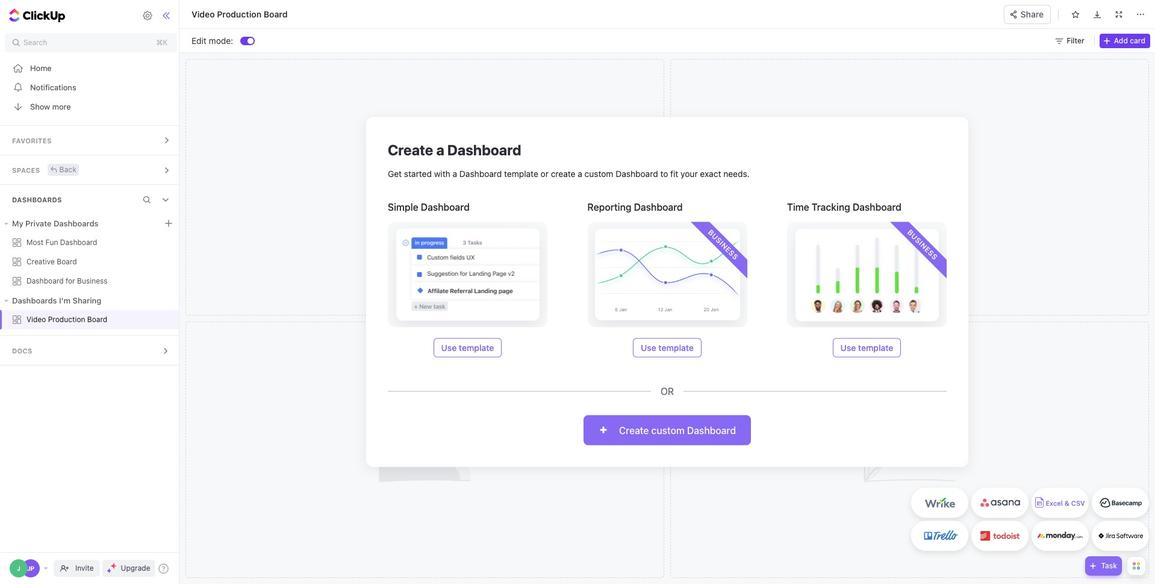 Task type: locate. For each thing, give the bounding box(es) containing it.
1 horizontal spatial or
[[661, 386, 674, 397]]

0 vertical spatial dashboards
[[12, 196, 62, 204]]

a right with
[[453, 168, 457, 179]]

production
[[48, 315, 85, 324]]

pm
[[1076, 5, 1088, 15]]

my
[[12, 219, 23, 228]]

dashboards for dashboards i'm sharing
[[12, 296, 57, 305]]

or
[[541, 168, 549, 179], [661, 386, 674, 397]]

dashboards i'm sharing
[[12, 296, 101, 305]]

back link
[[47, 163, 79, 176]]

use template for simple dashboard
[[441, 342, 494, 353]]

card
[[1130, 36, 1145, 45]]

1 use template from the left
[[441, 342, 494, 353]]

upgrade link
[[102, 560, 155, 577]]

simple
[[388, 201, 418, 212]]

upgrade
[[121, 564, 150, 573]]

0 vertical spatial custom
[[585, 168, 613, 179]]

get started with a dashboard template or create a custom dashboard to fit your exact needs.
[[388, 168, 750, 179]]

clickup logo image
[[1096, 5, 1150, 16]]

1 horizontal spatial use template
[[641, 342, 694, 353]]

2 use from the left
[[641, 342, 656, 353]]

dashboards
[[54, 219, 98, 228]]

reporting dashboard
[[587, 201, 683, 212]]

dashboard inside dashboard for business link
[[26, 276, 64, 285]]

dashboards
[[12, 196, 62, 204], [12, 296, 57, 305]]

1 dashboards from the top
[[12, 196, 62, 204]]

filter button
[[1052, 33, 1089, 48]]

j
[[17, 565, 20, 572]]

board up dashboard for business
[[57, 257, 77, 266]]

board
[[57, 257, 77, 266], [87, 315, 107, 324]]

time tracking dashboard
[[787, 201, 902, 212]]

use template button
[[433, 338, 502, 357], [633, 338, 702, 357], [833, 338, 901, 357]]

home link
[[0, 58, 182, 78]]

board down sharing
[[87, 315, 107, 324]]

show
[[30, 101, 50, 111]]

1 horizontal spatial create
[[619, 425, 649, 436]]

dashboards for dashboards
[[12, 196, 62, 204]]

1 use from the left
[[441, 342, 457, 353]]

3 use template from the left
[[840, 342, 893, 353]]

creative board link
[[0, 252, 182, 272]]

needs.
[[723, 168, 750, 179]]

1 horizontal spatial a
[[453, 168, 457, 179]]

dashboards up "video"
[[12, 296, 57, 305]]

use template for reporting dashboard
[[641, 342, 694, 353]]

&
[[1065, 500, 1069, 507]]

3 use from the left
[[840, 342, 856, 353]]

with
[[434, 168, 450, 179]]

1 horizontal spatial use
[[641, 342, 656, 353]]

most fun dashboard
[[26, 238, 97, 247]]

create
[[388, 141, 433, 158], [619, 425, 649, 436]]

1 vertical spatial create
[[619, 425, 649, 436]]

sharing
[[73, 296, 101, 305]]

get
[[388, 168, 402, 179]]

template
[[504, 168, 538, 179], [459, 342, 494, 353], [658, 342, 694, 353], [858, 342, 893, 353]]

create inside button
[[619, 425, 649, 436]]

show more
[[30, 101, 71, 111]]

2 horizontal spatial use template button
[[833, 338, 901, 357]]

1 horizontal spatial custom
[[651, 425, 685, 436]]

0 horizontal spatial custom
[[585, 168, 613, 179]]

use template
[[441, 342, 494, 353], [641, 342, 694, 353], [840, 342, 893, 353]]

1 vertical spatial board
[[87, 315, 107, 324]]

⌘k
[[156, 38, 168, 47]]

1 horizontal spatial use template button
[[633, 338, 702, 357]]

or left create
[[541, 168, 549, 179]]

create for create a dashboard
[[388, 141, 433, 158]]

or up create custom dashboard button
[[661, 386, 674, 397]]

a up with
[[436, 141, 444, 158]]

0 vertical spatial or
[[541, 168, 549, 179]]

create custom dashboard button
[[583, 415, 751, 445]]

12:49
[[1053, 5, 1074, 15]]

for
[[66, 276, 75, 285]]

2 use template from the left
[[641, 342, 694, 353]]

0 vertical spatial create
[[388, 141, 433, 158]]

None text field
[[192, 7, 584, 22]]

7,
[[1015, 5, 1021, 15]]

dashboards up private
[[12, 196, 62, 204]]

template for time tracking dashboard
[[858, 342, 893, 353]]

fun
[[45, 238, 58, 247]]

sidebar navigation
[[0, 0, 182, 584]]

board inside "link"
[[87, 315, 107, 324]]

use for simple
[[441, 342, 457, 353]]

1 vertical spatial custom
[[651, 425, 685, 436]]

0 horizontal spatial use template
[[441, 342, 494, 353]]

simple dashboard image
[[388, 222, 547, 327]]

excel
[[1046, 500, 1063, 507]]

to
[[660, 168, 668, 179]]

reporting dashboard image
[[587, 222, 747, 327]]

0 horizontal spatial use
[[441, 342, 457, 353]]

0 horizontal spatial board
[[57, 257, 77, 266]]

mode:
[[209, 35, 233, 45]]

dashboard
[[447, 141, 521, 158], [459, 168, 502, 179], [616, 168, 658, 179], [421, 201, 470, 212], [634, 201, 683, 212], [853, 201, 902, 212], [60, 238, 97, 247], [26, 276, 64, 285], [687, 425, 736, 436]]

custom
[[585, 168, 613, 179], [651, 425, 685, 436]]

2 use template button from the left
[[633, 338, 702, 357]]

2 horizontal spatial use template
[[840, 342, 893, 353]]

1 vertical spatial dashboards
[[12, 296, 57, 305]]

use for reporting
[[641, 342, 656, 353]]

creative
[[26, 257, 55, 266]]

0 horizontal spatial a
[[436, 141, 444, 158]]

0 horizontal spatial use template button
[[433, 338, 502, 357]]

back
[[59, 165, 77, 174]]

i'm
[[59, 296, 71, 305]]

use
[[441, 342, 457, 353], [641, 342, 656, 353], [840, 342, 856, 353]]

a
[[436, 141, 444, 158], [453, 168, 457, 179], [578, 168, 582, 179]]

2 horizontal spatial use
[[840, 342, 856, 353]]

excel & csv
[[1046, 500, 1085, 507]]

most fun dashboard link
[[0, 233, 182, 252]]

video production board
[[26, 315, 107, 324]]

1 horizontal spatial board
[[87, 315, 107, 324]]

creative board
[[26, 257, 77, 266]]

more
[[52, 101, 71, 111]]

2023
[[1023, 5, 1042, 15]]

2 dashboards from the top
[[12, 296, 57, 305]]

a right create
[[578, 168, 582, 179]]

0 horizontal spatial create
[[388, 141, 433, 158]]

3 use template button from the left
[[833, 338, 901, 357]]

0 vertical spatial board
[[57, 257, 77, 266]]

add card
[[1114, 36, 1145, 45]]

1 use template button from the left
[[433, 338, 502, 357]]



Task type: describe. For each thing, give the bounding box(es) containing it.
dashboard for business
[[26, 276, 107, 285]]

edit mode:
[[192, 35, 233, 45]]

share button
[[1004, 5, 1051, 24]]

reporting
[[587, 201, 631, 212]]

dashboard inside create custom dashboard button
[[687, 425, 736, 436]]

simple dashboard
[[388, 201, 470, 212]]

add card button
[[1100, 33, 1150, 48]]

create
[[551, 168, 575, 179]]

share
[[1021, 9, 1044, 19]]

sidebar settings image
[[142, 10, 153, 21]]

nov 7, 2023 at 12:49 pm
[[998, 5, 1088, 15]]

0 horizontal spatial or
[[541, 168, 549, 179]]

use template button for time tracking dashboard
[[833, 338, 901, 357]]

fit
[[670, 168, 678, 179]]

filter button
[[1052, 33, 1089, 48]]

create custom dashboard
[[619, 425, 736, 436]]

filter
[[1067, 36, 1084, 45]]

sparkle svg 2 image
[[107, 568, 111, 573]]

excel & csv link
[[1032, 488, 1089, 518]]

invite
[[75, 564, 94, 573]]

nov
[[998, 5, 1013, 15]]

most
[[26, 238, 43, 247]]

use for time
[[840, 342, 856, 353]]

template for reporting dashboard
[[658, 342, 694, 353]]

your
[[681, 168, 698, 179]]

business
[[77, 276, 107, 285]]

add
[[1114, 36, 1128, 45]]

template for simple dashboard
[[459, 342, 494, 353]]

spaces
[[12, 166, 40, 174]]

2 horizontal spatial a
[[578, 168, 582, 179]]

my private dashboards
[[12, 219, 98, 228]]

dashboard inside most fun dashboard link
[[60, 238, 97, 247]]

edit
[[192, 35, 206, 45]]

jp
[[27, 565, 34, 572]]

private
[[25, 219, 51, 228]]

use template button for reporting dashboard
[[633, 338, 702, 357]]

video production board link
[[0, 310, 182, 329]]

tracking
[[812, 201, 850, 212]]

create for create custom dashboard
[[619, 425, 649, 436]]

video
[[26, 315, 46, 324]]

1 vertical spatial or
[[661, 386, 674, 397]]

dashboard for business link
[[0, 272, 182, 291]]

favorites button
[[0, 126, 182, 155]]

csv
[[1071, 500, 1085, 507]]

search
[[23, 38, 47, 47]]

notifications
[[30, 82, 76, 92]]

use template for time tracking dashboard
[[840, 342, 893, 353]]

home
[[30, 63, 52, 73]]

started
[[404, 168, 432, 179]]

task
[[1101, 561, 1117, 570]]

docs
[[12, 347, 32, 355]]

notifications link
[[0, 78, 182, 97]]

create a dashboard
[[388, 141, 521, 158]]

at
[[1044, 5, 1051, 15]]

time
[[787, 201, 809, 212]]

use template button for simple dashboard
[[433, 338, 502, 357]]

sparkle svg 1 image
[[111, 563, 117, 569]]

favorites
[[12, 137, 52, 145]]

exact
[[700, 168, 721, 179]]

custom inside button
[[651, 425, 685, 436]]

time tracking dashboard image
[[787, 222, 947, 327]]



Task type: vqa. For each thing, say whether or not it's contained in the screenshot.
3rd Use template from the right
yes



